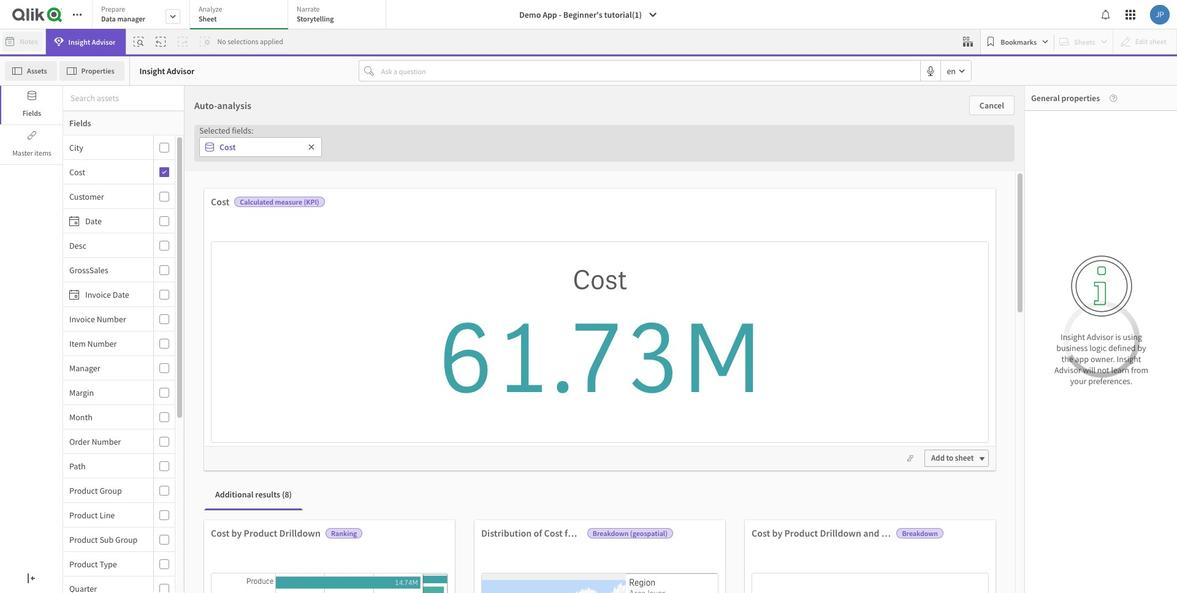 Task type: describe. For each thing, give the bounding box(es) containing it.
selections down charts in the right of the page
[[728, 241, 788, 259]]

icon
[[770, 427, 795, 445]]

@ inside "note body" text box
[[10, 148, 17, 159]]

master
[[12, 148, 33, 158]]

sales inside application
[[1027, 134, 1052, 147]]

product group
[[69, 485, 122, 497]]

insight advisor is using business logic defined by the app owner. insight advisor will not learn from your preferences.
[[1055, 332, 1149, 387]]

invoice date menu item
[[63, 283, 175, 307]]

product line button
[[63, 510, 151, 521]]

data
[[1009, 571, 1026, 581]]

insight right owner.
[[1117, 354, 1142, 365]]

measure
[[275, 198, 302, 207]]

by inside the in the top right. navigate to a specific sheet by selecting the
[[604, 427, 618, 445]]

advisor up owner.
[[1087, 332, 1114, 343]]

navigate inside navigate from sheet to sheet using the
[[604, 368, 655, 386]]

learn
[[1112, 365, 1130, 376]]

en button
[[942, 61, 972, 81]]

item number menu item
[[63, 332, 175, 356]]

to inside continue to explore this app by interacting with the rest of the sheets
[[662, 298, 676, 316]]

no selections applied
[[217, 37, 283, 46]]

city menu item
[[63, 136, 175, 160]]

filters
[[748, 203, 781, 221]]

0 horizontal spatial sales
[[596, 86, 620, 99]]

another
[[604, 241, 650, 259]]

cost left for on the bottom of page
[[544, 527, 563, 540]]

now that you see how qlik sense connects all of your data, go ahead and explore this sheet by making selections in the filters above. clicking in charts is another way to make selections so give that a try too!
[[604, 147, 798, 278]]

sheet inside now that you see how qlik sense connects all of your data, go ahead and explore this sheet by making selections in the filters above. clicking in charts is another way to make selections so give that a try too!
[[738, 184, 770, 202]]

order number button
[[63, 436, 151, 447]]

general properties
[[1032, 93, 1101, 104]]

prepare data manager
[[101, 4, 145, 23]]

the right rest
[[770, 317, 791, 334]]

average sales per invoice by product group application
[[983, 127, 1178, 334]]

@ button
[[35, 59, 54, 79]]

product type menu item
[[63, 553, 175, 577]]

the inside navigate from sheet to sheet using the
[[639, 387, 658, 405]]

the inside clear your selections by selecting the
[[660, 506, 679, 524]]

icons
[[705, 387, 737, 405]]

your inside insight advisor is using business logic defined by the app owner. insight advisor will not learn from your preferences.
[[1071, 376, 1087, 387]]

1 horizontal spatial region
[[629, 578, 656, 589]]

manager menu item
[[63, 356, 175, 381]]

order number menu item
[[63, 430, 175, 455]]

making
[[604, 203, 647, 221]]

sheet inside button
[[955, 453, 974, 464]]

go
[[752, 166, 767, 183]]

bold element
[[43, 86, 60, 101]]

1 vertical spatial insight advisor
[[140, 65, 195, 76]]

Ask a question text field
[[379, 61, 921, 81]]

insight inside dropdown button
[[68, 37, 90, 46]]

tab list inside 61.73m application
[[92, 0, 391, 31]]

navigate from sheet to sheet using the
[[604, 368, 772, 405]]

item number
[[69, 338, 117, 349]]

collapse element
[[539, 59, 564, 79]]

cost by product drilldown
[[211, 527, 321, 540]]

distribution
[[481, 527, 532, 540]]

cost inside cost 61.73m
[[573, 263, 627, 298]]

not
[[1098, 365, 1110, 376]]

in the top right. navigate to a specific sheet by selecting the
[[604, 387, 797, 445]]

group inside application
[[1155, 134, 1178, 147]]

general
[[1032, 93, 1060, 104]]

product treemap * the data set contains negative or zero values that cannot be shown in this chart. application
[[983, 339, 1178, 588]]

1 horizontal spatial fields
[[69, 118, 91, 129]]

defined
[[1109, 343, 1136, 354]]

qlik
[[736, 147, 760, 164]]

a inside the in the top right. navigate to a specific sheet by selecting the
[[707, 406, 714, 424]]

sheet up specific on the right of page
[[739, 368, 772, 386]]

the down icon
[[773, 446, 792, 464]]

selected
[[199, 125, 230, 136]]

by inside now that you see how qlik sense connects all of your data, go ahead and explore this sheet by making selections in the filters above. clicking in charts is another way to make selections so give that a try too!
[[773, 184, 787, 202]]

sub
[[100, 535, 114, 546]]

fields:
[[232, 125, 254, 136]]

demo
[[520, 9, 541, 20]]

by inside continue to explore this app by interacting with the rest of the sheets
[[778, 298, 792, 316]]

and inside now that you see how qlik sense connects all of your data, go ahead and explore this sheet by making selections in the filters above. clicking in charts is another way to make selections so give that a try too!
[[642, 184, 664, 202]]

rest
[[728, 317, 752, 334]]

desc menu item
[[63, 234, 175, 258]]

average sales per invoice by product group
[[990, 134, 1178, 147]]

explore inside now that you see how qlik sense connects all of your data, go ahead and explore this sheet by making selections in the filters above. clicking in charts is another way to make selections so give that a try too!
[[667, 184, 710, 202]]

prepare
[[101, 4, 125, 13]]

customer menu item
[[63, 185, 175, 209]]

is inside insight advisor is using business logic defined by the app owner. insight advisor will not learn from your preferences.
[[1116, 332, 1122, 343]]

cost by product drilldown and product line
[[752, 527, 935, 540]]

breakdown for breakdown (geospatial)
[[593, 529, 629, 539]]

invoice date button
[[63, 289, 151, 300]]

additional results (8) button
[[205, 481, 302, 510]]

selecting inside the in the top right. navigate to a specific sheet by selecting the
[[620, 427, 674, 445]]

grosssales menu item
[[63, 258, 175, 283]]

sheet inside the in the top right. navigate to a specific sheet by selecting the
[[765, 406, 797, 424]]

invoice date
[[85, 289, 129, 300]]

sheet
[[199, 14, 217, 23]]

james peterson image
[[1151, 5, 1170, 25]]

to inside button
[[947, 453, 954, 464]]

properties
[[1062, 93, 1101, 104]]

date inside date menu item
[[85, 216, 102, 227]]

storytelling
[[297, 14, 334, 23]]

connects
[[604, 166, 658, 183]]

interacting
[[604, 317, 671, 334]]

(8)
[[282, 490, 292, 501]]

in inside the in the top right. navigate to a specific sheet by selecting the
[[739, 387, 750, 405]]

0 horizontal spatial region
[[579, 527, 608, 540]]

the inside now that you see how qlik sense connects all of your data, go ahead and explore this sheet by making selections in the filters above. clicking in charts is another way to make selections so give that a try too!
[[726, 203, 745, 221]]

underline image
[[81, 90, 88, 98]]

step back image
[[156, 37, 166, 47]]

back image
[[10, 64, 20, 74]]

assets button
[[5, 61, 57, 81]]

invoice for number
[[69, 314, 95, 325]]

that inside icon in the top right and selecting the sheet that you want to explore.
[[639, 465, 663, 483]]

auto-
[[194, 99, 217, 112]]

master items
[[12, 148, 51, 158]]

right.
[[604, 406, 635, 424]]

cost down the additional
[[211, 527, 230, 540]]

advisor up auto-
[[167, 65, 195, 76]]

help image
[[1101, 94, 1118, 102]]

a inside now that you see how qlik sense connects all of your data, go ahead and explore this sheet by making selections in the filters above. clicking in charts is another way to make selections so give that a try too!
[[674, 260, 681, 278]]

your inside now that you see how qlik sense connects all of your data, go ahead and explore this sheet by making selections in the filters above. clicking in charts is another way to make selections so give that a try too!
[[691, 166, 718, 183]]

@ inside @ button
[[40, 62, 50, 76]]

0 horizontal spatial fields
[[23, 109, 41, 118]]

margin menu item
[[63, 381, 175, 405]]

results
[[255, 490, 280, 501]]

by inside insight advisor is using business logic defined by the app owner. insight advisor will not learn from your preferences.
[[1138, 343, 1147, 354]]

cost left calculated
[[211, 196, 230, 208]]

sense
[[762, 147, 798, 164]]

manager button
[[63, 363, 151, 374]]

top inside icon in the top right and selecting the sheet that you want to explore.
[[639, 446, 659, 464]]

insight left logic
[[1061, 332, 1086, 343]]

or
[[1103, 571, 1110, 581]]

negative
[[1071, 571, 1101, 581]]

month
[[69, 412, 92, 423]]

selections right no
[[228, 37, 259, 46]]

add to sheet button
[[925, 450, 989, 467]]

properties
[[81, 66, 114, 75]]

demo app - beginner's tutorial(1)
[[520, 9, 642, 20]]

date inside invoice date menu item
[[113, 289, 129, 300]]

give
[[620, 260, 645, 278]]

additional
[[215, 490, 254, 501]]

bookmarks button
[[984, 32, 1052, 52]]

menu inside 61.73m application
[[63, 136, 184, 594]]

to inside now that you see how qlik sense connects all of your data, go ahead and explore this sheet by making selections in the filters above. clicking in charts is another way to make selections so give that a try too!
[[679, 241, 691, 259]]

month menu item
[[63, 405, 175, 430]]

continue
[[604, 298, 660, 316]]

path
[[69, 461, 86, 472]]

with
[[674, 317, 702, 334]]

set
[[1027, 571, 1038, 581]]

Note Body text field
[[10, 139, 578, 483]]

sales and margin by product group
[[596, 86, 751, 99]]

group inside menu item
[[100, 485, 122, 497]]

selections inside clear your selections by selecting the
[[666, 484, 726, 502]]

the up clear at the right bottom of the page
[[617, 446, 636, 464]]

sheets
[[604, 336, 644, 353]]

explore inside continue to explore this app by interacting with the rest of the sheets
[[678, 298, 723, 316]]

manager
[[117, 14, 145, 23]]

by inside application
[[1105, 134, 1116, 147]]



Task type: vqa. For each thing, say whether or not it's contained in the screenshot.
"that" within the icon in the top right and selecting the sheet that you want to explore.
yes



Task type: locate. For each thing, give the bounding box(es) containing it.
date menu item
[[63, 209, 175, 234]]

0 horizontal spatial your
[[637, 484, 663, 502]]

0 vertical spatial this
[[713, 184, 735, 202]]

1 horizontal spatial is
[[1116, 332, 1122, 343]]

the up right
[[676, 427, 696, 445]]

invoice right per
[[1070, 134, 1103, 147]]

now
[[604, 147, 632, 164]]

that up connects
[[634, 147, 658, 164]]

0 horizontal spatial a
[[674, 260, 681, 278]]

the left rest
[[704, 317, 725, 334]]

0 vertical spatial your
[[691, 166, 718, 183]]

1 vertical spatial this
[[726, 298, 750, 316]]

1 vertical spatial explore
[[678, 298, 723, 316]]

you inside now that you see how qlik sense connects all of your data, go ahead and explore this sheet by making selections in the filters above. clicking in charts is another way to make selections so give that a try too!
[[661, 147, 682, 164]]

is down filters
[[749, 222, 759, 240]]

cost down the city
[[69, 167, 85, 178]]

no
[[217, 37, 226, 46]]

selecting up explore.
[[717, 446, 770, 464]]

to up the try
[[679, 241, 691, 259]]

is right logic
[[1116, 332, 1122, 343]]

breakdown (geospatial)
[[593, 529, 668, 539]]

icon.
[[706, 506, 735, 524]]

selections tool image
[[964, 37, 974, 47]]

1 horizontal spatial date
[[113, 289, 129, 300]]

that left can
[[1152, 571, 1167, 581]]

italic image
[[64, 90, 71, 98]]

contains
[[1039, 571, 1070, 581]]

1 horizontal spatial breakdown
[[903, 529, 938, 539]]

2 vertical spatial invoice
[[69, 314, 95, 325]]

(geospatial)
[[630, 529, 668, 539]]

1 vertical spatial sales
[[1027, 134, 1052, 147]]

0 horizontal spatial is
[[749, 222, 759, 240]]

(kpi)
[[304, 198, 319, 207]]

in up specific on the right of page
[[739, 387, 750, 405]]

of
[[677, 166, 689, 183], [754, 317, 768, 334], [534, 527, 542, 540]]

1 horizontal spatial sales
[[1027, 134, 1052, 147]]

to inside navigate from sheet to sheet using the
[[724, 368, 736, 386]]

number for order number
[[92, 436, 121, 447]]

insight advisor inside dropdown button
[[68, 37, 116, 46]]

properties button
[[59, 61, 124, 81]]

@ left items
[[10, 148, 17, 159]]

that down way
[[647, 260, 671, 278]]

0 vertical spatial invoice
[[1070, 134, 1103, 147]]

from up the in the top right. navigate to a specific sheet by selecting the
[[658, 368, 686, 386]]

0 horizontal spatial using
[[604, 387, 636, 405]]

0 horizontal spatial from
[[658, 368, 686, 386]]

.
[[644, 336, 647, 353]]

clicking
[[645, 222, 693, 240]]

1 vertical spatial is
[[1116, 332, 1122, 343]]

order
[[69, 436, 90, 447]]

logic
[[1090, 343, 1107, 354]]

cost button
[[63, 167, 151, 178]]

2 vertical spatial selecting
[[604, 506, 657, 524]]

sales left per
[[1027, 134, 1052, 147]]

demo app - beginner's tutorial(1) button
[[512, 5, 666, 25]]

selecting inside icon in the top right and selecting the sheet that you want to explore.
[[717, 446, 770, 464]]

top up icon
[[775, 387, 795, 405]]

region down '(geospatial)'
[[629, 578, 656, 589]]

app
[[543, 9, 557, 20]]

your inside clear your selections by selecting the
[[637, 484, 663, 502]]

make
[[694, 241, 725, 259]]

0 vertical spatial @
[[40, 62, 50, 76]]

this inside now that you see how qlik sense connects all of your data, go ahead and explore this sheet by making selections in the filters above. clicking in charts is another way to make selections so give that a try too!
[[713, 184, 735, 202]]

0 horizontal spatial insight advisor
[[68, 37, 116, 46]]

Note title text field
[[10, 119, 578, 139]]

1 vertical spatial using
[[604, 387, 636, 405]]

0 vertical spatial margin
[[640, 86, 671, 99]]

invoice inside application
[[1070, 134, 1103, 147]]

0 vertical spatial selecting
[[620, 427, 674, 445]]

0 vertical spatial app
[[753, 298, 775, 316]]

1 horizontal spatial line
[[917, 527, 935, 540]]

1 vertical spatial of
[[754, 317, 768, 334]]

drilldown for cost by product drilldown and product line
[[820, 527, 862, 540]]

product inside "menu item"
[[69, 535, 98, 546]]

by inside clear your selections by selecting the
[[729, 484, 743, 502]]

ahead
[[604, 184, 639, 202]]

deselect field image
[[308, 144, 315, 151]]

sheet up clear at the right bottom of the page
[[604, 465, 636, 483]]

0 horizontal spatial breakdown
[[593, 529, 629, 539]]

app
[[753, 298, 775, 316], [1076, 354, 1089, 365]]

fields up the master items on the left of page
[[23, 109, 41, 118]]

insight down "step back" icon
[[140, 65, 165, 76]]

breakdown for breakdown
[[903, 529, 938, 539]]

1 horizontal spatial top
[[775, 387, 795, 405]]

0 horizontal spatial of
[[534, 527, 542, 540]]

2 drilldown from the left
[[820, 527, 862, 540]]

1 horizontal spatial from
[[1132, 365, 1149, 376]]

sheet inside icon in the top right and selecting the sheet that you want to explore.
[[604, 465, 636, 483]]

0 horizontal spatial date
[[85, 216, 102, 227]]

order number
[[69, 436, 121, 447]]

0 vertical spatial of
[[677, 166, 689, 183]]

line
[[100, 510, 115, 521], [917, 527, 935, 540]]

your left not
[[1071, 376, 1087, 387]]

product sub group
[[69, 535, 138, 546]]

product line menu item
[[63, 504, 175, 528]]

you up the all on the right top
[[661, 147, 682, 164]]

will
[[1083, 365, 1096, 376]]

grosssales button
[[63, 265, 151, 276]]

smart search image
[[134, 37, 144, 47]]

cost menu item
[[63, 160, 175, 185]]

fields up the city
[[69, 118, 91, 129]]

2 master items button from the left
[[1, 126, 63, 164]]

to down navigate from sheet to sheet using the
[[692, 406, 704, 424]]

0 vertical spatial is
[[749, 222, 759, 240]]

sheet up icon
[[765, 406, 797, 424]]

insight advisor down "step back" icon
[[140, 65, 195, 76]]

advisor down data
[[92, 37, 116, 46]]

date
[[85, 216, 102, 227], [113, 289, 129, 300]]

1 vertical spatial @
[[10, 148, 17, 159]]

1 horizontal spatial drilldown
[[820, 527, 862, 540]]

region right for on the bottom of page
[[579, 527, 608, 540]]

zero
[[1112, 571, 1126, 581]]

in
[[713, 203, 723, 221], [695, 222, 706, 240], [739, 387, 750, 405], [604, 446, 614, 464]]

number right item
[[87, 338, 117, 349]]

navigate
[[604, 368, 655, 386], [637, 406, 689, 424]]

0 horizontal spatial drilldown
[[279, 527, 321, 540]]

sheet right add
[[955, 453, 974, 464]]

cancel button
[[970, 96, 1015, 115]]

1 horizontal spatial app
[[1076, 354, 1089, 365]]

the up '(geospatial)'
[[660, 506, 679, 524]]

0 horizontal spatial app
[[753, 298, 775, 316]]

1 vertical spatial app
[[1076, 354, 1089, 365]]

in up charts in the right of the page
[[713, 203, 723, 221]]

1 drilldown from the left
[[279, 527, 321, 540]]

top inside the in the top right. navigate to a specific sheet by selecting the
[[775, 387, 795, 405]]

selecting up the breakdown (geospatial)
[[604, 506, 657, 524]]

1 horizontal spatial using
[[1123, 332, 1143, 343]]

product treemap
[[990, 346, 1066, 359]]

selections
[[228, 37, 259, 46], [650, 203, 710, 221], [728, 241, 788, 259], [666, 484, 726, 502]]

treemap
[[1027, 346, 1066, 359]]

details image
[[515, 59, 539, 79]]

using inside insight advisor is using business logic defined by the app owner. insight advisor will not learn from your preferences.
[[1123, 332, 1143, 343]]

1 horizontal spatial of
[[677, 166, 689, 183]]

preferences.
[[1089, 376, 1133, 387]]

1 vertical spatial a
[[707, 406, 714, 424]]

analyze
[[199, 4, 222, 13]]

toggle formatting image
[[64, 64, 74, 74]]

that inside application
[[1152, 571, 1167, 581]]

of right rest
[[754, 317, 768, 334]]

explore up with
[[678, 298, 723, 316]]

* the data set contains negative or zero values that can
[[990, 571, 1178, 581]]

0 horizontal spatial top
[[639, 446, 659, 464]]

path menu item
[[63, 455, 175, 479]]

0 vertical spatial navigate
[[604, 368, 655, 386]]

invoice up invoice number
[[85, 289, 111, 300]]

0 horizontal spatial margin
[[69, 387, 94, 398]]

margin down ask a question text box
[[640, 86, 671, 99]]

items
[[34, 148, 51, 158]]

quarter menu item
[[63, 577, 175, 594]]

master items button
[[0, 126, 63, 164], [1, 126, 63, 164]]

how
[[708, 147, 733, 164]]

0 vertical spatial a
[[674, 260, 681, 278]]

insight up toggle formatting element
[[68, 37, 90, 46]]

0 vertical spatial using
[[1123, 332, 1143, 343]]

date down customer at the top
[[85, 216, 102, 227]]

city button
[[63, 142, 151, 153]]

to up icons
[[724, 368, 736, 386]]

can
[[1168, 571, 1178, 581]]

the inside insight advisor is using business logic defined by the app owner. insight advisor will not learn from your preferences.
[[1062, 354, 1074, 365]]

0 vertical spatial date
[[85, 216, 102, 227]]

is
[[749, 222, 759, 240], [1116, 332, 1122, 343]]

from inside insight advisor is using business logic defined by the app owner. insight advisor will not learn from your preferences.
[[1132, 365, 1149, 376]]

assets
[[27, 66, 47, 75]]

0 vertical spatial number
[[97, 314, 126, 325]]

insight advisor
[[68, 37, 116, 46], [140, 65, 195, 76]]

above.
[[604, 222, 642, 240]]

insight advisor down data
[[68, 37, 116, 46]]

tutorial(1)
[[604, 9, 642, 20]]

0 horizontal spatial line
[[100, 510, 115, 521]]

2 horizontal spatial of
[[754, 317, 768, 334]]

desc
[[69, 240, 86, 251]]

advisor inside dropdown button
[[92, 37, 116, 46]]

tab list containing prepare
[[92, 0, 391, 31]]

you down right
[[665, 465, 687, 483]]

2 horizontal spatial your
[[1071, 376, 1087, 387]]

the up charts in the right of the page
[[726, 203, 745, 221]]

0 vertical spatial explore
[[667, 184, 710, 202]]

navigate inside the in the top right. navigate to a specific sheet by selecting the
[[637, 406, 689, 424]]

personal
[[25, 576, 57, 587]]

drilldown for cost by product drilldown
[[279, 527, 321, 540]]

to up with
[[662, 298, 676, 316]]

to right "want"
[[722, 465, 734, 483]]

of inside now that you see how qlik sense connects all of your data, go ahead and explore this sheet by making selections in the filters above. clicking in charts is another way to make selections so give that a try too!
[[677, 166, 689, 183]]

advisor left will
[[1055, 365, 1082, 376]]

your down 'see'
[[691, 166, 718, 183]]

of right the all on the right top
[[677, 166, 689, 183]]

1 vertical spatial invoice
[[85, 289, 111, 300]]

2 vertical spatial of
[[534, 527, 542, 540]]

@ left toggle formatting image
[[40, 62, 50, 76]]

is inside now that you see how qlik sense connects all of your data, go ahead and explore this sheet by making selections in the filters above. clicking in charts is another way to make selections so give that a try too!
[[749, 222, 759, 240]]

1 horizontal spatial a
[[707, 406, 714, 424]]

app inside continue to explore this app by interacting with the rest of the sheets
[[753, 298, 775, 316]]

1 vertical spatial navigate
[[637, 406, 689, 424]]

1 master items button from the left
[[0, 126, 63, 164]]

type
[[100, 559, 117, 570]]

1 vertical spatial selecting
[[717, 446, 770, 464]]

customer button
[[63, 191, 151, 202]]

in up make
[[695, 222, 706, 240]]

in inside icon in the top right and selecting the sheet that you want to explore.
[[604, 446, 614, 464]]

1 breakdown from the left
[[593, 529, 629, 539]]

0 vertical spatial insight advisor
[[68, 37, 116, 46]]

number for item number
[[87, 338, 117, 349]]

selections down "want"
[[666, 484, 726, 502]]

to inside the in the top right. navigate to a specific sheet by selecting the
[[692, 406, 704, 424]]

cost inside menu item
[[69, 167, 85, 178]]

tab list
[[92, 0, 391, 31]]

this inside continue to explore this app by interacting with the rest of the sheets
[[726, 298, 750, 316]]

61.73m application
[[0, 0, 1178, 594]]

product sub group button
[[63, 535, 151, 546]]

analysis
[[217, 99, 251, 112]]

and inside icon in the top right and selecting the sheet that you want to explore.
[[692, 446, 714, 464]]

1 vertical spatial date
[[113, 289, 129, 300]]

for
[[565, 527, 577, 540]]

to
[[679, 241, 691, 259], [662, 298, 676, 316], [724, 368, 736, 386], [692, 406, 704, 424], [947, 453, 954, 464], [722, 465, 734, 483]]

2 breakdown from the left
[[903, 529, 938, 539]]

add to sheet
[[932, 453, 974, 464]]

sales
[[596, 86, 620, 99], [1027, 134, 1052, 147]]

invoice number button
[[63, 314, 151, 325]]

selected fields:
[[199, 125, 254, 136]]

analyze sheet
[[199, 4, 222, 23]]

way
[[652, 241, 676, 259]]

group
[[724, 86, 751, 99], [1155, 134, 1178, 147], [100, 485, 122, 497], [115, 535, 138, 546]]

1 vertical spatial region
[[629, 578, 656, 589]]

number for invoice number
[[97, 314, 126, 325]]

0 horizontal spatial @
[[10, 148, 17, 159]]

application containing now that you see how qlik sense connects all of your data, go ahead and explore this sheet by making selections in the filters above. clicking in charts is another way to make selections so give that a try too!
[[594, 127, 808, 588]]

calculated
[[240, 198, 274, 207]]

the up specific on the right of page
[[753, 387, 772, 405]]

owner.
[[1091, 354, 1116, 365]]

continue to explore this app by interacting with the rest of the sheets
[[604, 298, 792, 353]]

margin inside margin menu item
[[69, 387, 94, 398]]

navigate down navigate from sheet to sheet using the
[[637, 406, 689, 424]]

navigate down sheets
[[604, 368, 655, 386]]

1 horizontal spatial @
[[40, 62, 50, 76]]

using inside navigate from sheet to sheet using the
[[604, 387, 636, 405]]

applied
[[260, 37, 283, 46]]

Search assets text field
[[63, 87, 184, 109]]

invoice number menu item
[[63, 307, 175, 332]]

application
[[594, 127, 808, 588]]

your right clear at the right bottom of the page
[[637, 484, 663, 502]]

cost down another
[[573, 263, 627, 298]]

0 vertical spatial region
[[579, 527, 608, 540]]

0 vertical spatial sales
[[596, 86, 620, 99]]

path button
[[63, 461, 151, 472]]

sheet up icons
[[689, 368, 721, 386]]

cost down selected fields:
[[220, 142, 236, 153]]

from right 'learn'
[[1132, 365, 1149, 376]]

invoice up item
[[69, 314, 95, 325]]

too!
[[702, 260, 726, 278]]

using up 'learn'
[[1123, 332, 1143, 343]]

app inside insight advisor is using business logic defined by the app owner. insight advisor will not learn from your preferences.
[[1076, 354, 1089, 365]]

that down right
[[639, 465, 663, 483]]

data
[[101, 14, 116, 23]]

1 vertical spatial your
[[1071, 376, 1087, 387]]

0 vertical spatial top
[[775, 387, 795, 405]]

selections up clicking
[[650, 203, 710, 221]]

to right add
[[947, 453, 954, 464]]

selecting
[[620, 427, 674, 445], [717, 446, 770, 464], [604, 506, 657, 524]]

1 vertical spatial number
[[87, 338, 117, 349]]

2 vertical spatial number
[[92, 436, 121, 447]]

1 vertical spatial margin
[[69, 387, 94, 398]]

business
[[1057, 343, 1088, 354]]

so
[[604, 260, 618, 278]]

product
[[686, 86, 722, 99], [1118, 134, 1153, 147], [990, 346, 1025, 359], [69, 485, 98, 497], [69, 510, 98, 521], [244, 527, 277, 540], [785, 527, 818, 540], [882, 527, 915, 540], [69, 535, 98, 546], [69, 559, 98, 570]]

invoice for date
[[85, 289, 111, 300]]

top left right
[[639, 446, 659, 464]]

from inside navigate from sheet to sheet using the
[[658, 368, 686, 386]]

sales down ask a question text box
[[596, 86, 620, 99]]

using
[[1123, 332, 1143, 343], [604, 387, 636, 405]]

desc button
[[63, 240, 151, 251]]

date down grosssales menu item
[[113, 289, 129, 300]]

2 vertical spatial your
[[637, 484, 663, 502]]

toggle formatting element
[[59, 59, 84, 79]]

group inside "menu item"
[[115, 535, 138, 546]]

insight advisor button
[[46, 29, 126, 55]]

cost down explore.
[[752, 527, 771, 540]]

narrate storytelling
[[297, 4, 334, 23]]

menu containing city
[[63, 136, 184, 594]]

using up right. at bottom right
[[604, 387, 636, 405]]

1 vertical spatial you
[[665, 465, 687, 483]]

number down month button
[[92, 436, 121, 447]]

top
[[775, 387, 795, 405], [639, 446, 659, 464]]

1 horizontal spatial insight advisor
[[140, 65, 195, 76]]

a left the try
[[674, 260, 681, 278]]

menu
[[63, 136, 184, 594]]

of right the distribution
[[534, 527, 542, 540]]

product group menu item
[[63, 479, 175, 504]]

explore down the all on the right top
[[667, 184, 710, 202]]

1 horizontal spatial your
[[691, 166, 718, 183]]

selecting up right
[[620, 427, 674, 445]]

line inside product line menu item
[[100, 510, 115, 521]]

number down the "invoice date"
[[97, 314, 126, 325]]

the left will
[[1062, 354, 1074, 365]]

the down . at bottom right
[[639, 387, 658, 405]]

bookmarks
[[1001, 37, 1037, 46]]

sheet down go
[[738, 184, 770, 202]]

in up clear at the right bottom of the page
[[604, 446, 614, 464]]

charts
[[709, 222, 746, 240]]

0 vertical spatial you
[[661, 147, 682, 164]]

this down data,
[[713, 184, 735, 202]]

selecting inside clear your selections by selecting the
[[604, 506, 657, 524]]

1 vertical spatial top
[[639, 446, 659, 464]]

product sub group menu item
[[63, 528, 175, 553]]

margin up month
[[69, 387, 94, 398]]

try
[[683, 260, 700, 278]]

invoice number
[[69, 314, 126, 325]]

you inside icon in the top right and selecting the sheet that you want to explore.
[[665, 465, 687, 483]]

of inside continue to explore this app by interacting with the rest of the sheets
[[754, 317, 768, 334]]

0 vertical spatial line
[[100, 510, 115, 521]]

to inside icon in the top right and selecting the sheet that you want to explore.
[[722, 465, 734, 483]]

1 vertical spatial line
[[917, 527, 935, 540]]

this up rest
[[726, 298, 750, 316]]

values
[[1128, 571, 1151, 581]]

a down icons
[[707, 406, 714, 424]]

1 horizontal spatial margin
[[640, 86, 671, 99]]



